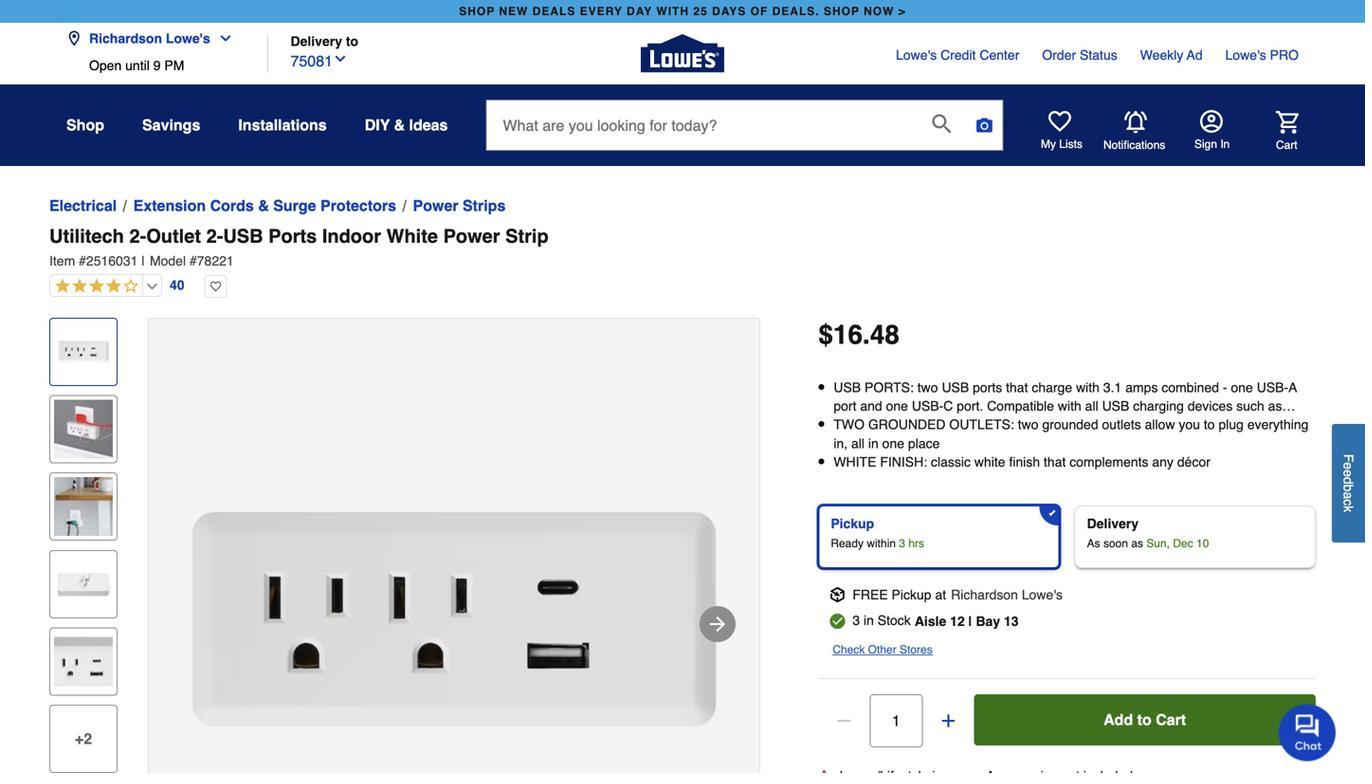 Task type: vqa. For each thing, say whether or not it's contained in the screenshot.
port.
yes



Task type: describe. For each thing, give the bounding box(es) containing it.
cart button
[[1250, 111, 1300, 152]]

savings
[[142, 116, 200, 134]]

1 shop from the left
[[459, 5, 495, 18]]

port.
[[957, 398, 984, 414]]

0 vertical spatial one
[[1232, 380, 1254, 395]]

amps
[[1126, 380, 1159, 395]]

& inside button
[[394, 116, 405, 134]]

port
[[834, 398, 857, 414]]

allow
[[1146, 417, 1176, 432]]

all inside usb ports: two usb ports that charge with 3.1 amps combined - one usb-a port and one usb-c port. compatible with all usb charging devices such as smartphones, tablets, ereaders, and more
[[1086, 398, 1099, 414]]

d
[[1342, 477, 1357, 484]]

other
[[869, 643, 897, 656]]

camera image
[[976, 116, 995, 135]]

all inside two grounded outlets: two grounded outlets allow you to plug everything in, all in one place white finish: classic white finish that complements any décor
[[852, 436, 865, 451]]

extension cords & surge protectors link
[[133, 194, 397, 217]]

1 horizontal spatial and
[[1030, 417, 1052, 432]]

order
[[1043, 47, 1077, 63]]

sign in button
[[1195, 110, 1231, 152]]

usb ports: two usb ports that charge with 3.1 amps combined - one usb-a port and one usb-c port. compatible with all usb charging devices such as smartphones, tablets, ereaders, and more
[[834, 380, 1298, 432]]

3 in stock aisle 12 | bay 13
[[853, 613, 1019, 629]]

as inside delivery as soon as sun, dec 10
[[1132, 537, 1144, 550]]

soon
[[1104, 537, 1129, 550]]

order status
[[1043, 47, 1118, 63]]

lists
[[1060, 138, 1083, 151]]

3.1
[[1104, 380, 1122, 395]]

delivery for as
[[1088, 516, 1139, 531]]

ideas
[[409, 116, 448, 134]]

utilitech  #78221 - thumbnail3 image
[[54, 477, 113, 536]]

diy & ideas button
[[365, 108, 448, 142]]

utilitech 2-outlet 2-usb ports indoor white power strip item # 2516031 | model # 78221
[[49, 225, 549, 268]]

devices
[[1188, 398, 1233, 414]]

k
[[1342, 506, 1357, 512]]

every
[[580, 5, 623, 18]]

78221
[[197, 253, 234, 268]]

richardson lowe's
[[89, 31, 210, 46]]

combined
[[1162, 380, 1220, 395]]

finish:
[[881, 454, 928, 469]]

now
[[864, 5, 895, 18]]

cords
[[210, 197, 254, 214]]

utilitech  #78221 - thumbnail4 image
[[54, 555, 113, 614]]

ad
[[1187, 47, 1203, 63]]

two inside usb ports: two usb ports that charge with 3.1 amps combined - one usb-a port and one usb-c port. compatible with all usb charging devices such as smartphones, tablets, ereaders, and more
[[918, 380, 939, 395]]

usb up port
[[834, 380, 861, 395]]

charge
[[1032, 380, 1073, 395]]

until
[[125, 58, 150, 73]]

extension cords & surge protectors
[[133, 197, 397, 214]]

in inside the 3 in stock aisle 12 | bay 13
[[864, 613, 874, 628]]

that inside usb ports: two usb ports that charge with 3.1 amps combined - one usb-a port and one usb-c port. compatible with all usb charging devices such as smartphones, tablets, ereaders, and more
[[1007, 380, 1029, 395]]

free pickup at richardson lowe's
[[853, 587, 1063, 602]]

my lists link
[[1042, 110, 1083, 152]]

2516031
[[86, 253, 138, 268]]

usb down 3.1 at the right of the page
[[1103, 398, 1130, 414]]

lowe's home improvement account image
[[1201, 110, 1224, 133]]

power strips link
[[413, 194, 506, 217]]

sun,
[[1147, 537, 1171, 550]]

new
[[499, 5, 529, 18]]

two inside two grounded outlets: two grounded outlets allow you to plug everything in, all in one place white finish: classic white finish that complements any décor
[[1019, 417, 1039, 432]]

in
[[1221, 138, 1231, 151]]

$
[[819, 320, 834, 350]]

day
[[627, 5, 653, 18]]

+2
[[75, 730, 92, 747]]

weekly ad
[[1141, 47, 1203, 63]]

Stepper number input field with increment and decrement buttons number field
[[870, 694, 923, 747]]

utilitech  #78221 - thumbnail2 image
[[54, 400, 113, 459]]

| inside the 3 in stock aisle 12 | bay 13
[[969, 614, 973, 629]]

check circle filled image
[[830, 614, 845, 629]]

heart outline image
[[204, 275, 227, 298]]

Search Query text field
[[487, 101, 918, 150]]

12
[[951, 614, 965, 629]]

item
[[49, 253, 75, 268]]

utilitech  #78221 - thumbnail image
[[54, 323, 113, 381]]

one inside two grounded outlets: two grounded outlets allow you to plug everything in, all in one place white finish: classic white finish that complements any décor
[[883, 436, 905, 451]]

white
[[975, 454, 1006, 469]]

lowe's pro link
[[1226, 46, 1300, 65]]

any
[[1153, 454, 1174, 469]]

25
[[694, 5, 708, 18]]

0 vertical spatial with
[[1077, 380, 1100, 395]]

two grounded outlets: two grounded outlets allow you to plug everything in, all in one place white finish: classic white finish that complements any décor
[[834, 417, 1309, 469]]

1 vertical spatial pickup
[[892, 587, 932, 602]]

a
[[1289, 380, 1298, 395]]

2 shop from the left
[[824, 5, 860, 18]]

grounded
[[1043, 417, 1099, 432]]

diy
[[365, 116, 390, 134]]

lowe's pro
[[1226, 47, 1300, 63]]

richardson inside button
[[89, 31, 162, 46]]

center
[[980, 47, 1020, 63]]

at
[[936, 587, 947, 602]]

open
[[89, 58, 122, 73]]

free
[[853, 587, 888, 602]]

3 inside the 3 in stock aisle 12 | bay 13
[[853, 613, 860, 628]]

you
[[1179, 417, 1201, 432]]

to for delivery to
[[346, 34, 359, 49]]

notifications
[[1104, 138, 1166, 152]]

pm
[[164, 58, 184, 73]]

ports:
[[865, 380, 914, 395]]

0 vertical spatial usb-
[[1258, 380, 1289, 395]]

utilitech  #78221 - thumbnail5 image
[[54, 632, 113, 691]]

cart inside button
[[1277, 138, 1298, 152]]

compatible
[[988, 398, 1055, 414]]

13
[[1005, 614, 1019, 629]]

power inside utilitech 2-outlet 2-usb ports indoor white power strip item # 2516031 | model # 78221
[[444, 225, 500, 247]]

chat invite button image
[[1280, 703, 1337, 761]]

2 2- from the left
[[206, 225, 223, 247]]

order status link
[[1043, 46, 1118, 65]]

classic
[[931, 454, 971, 469]]

-
[[1224, 380, 1228, 395]]

chevron down image inside 75081 button
[[333, 51, 348, 66]]

finish
[[1010, 454, 1041, 469]]

0 horizontal spatial chevron down image
[[210, 31, 233, 46]]

open until 9 pm
[[89, 58, 184, 73]]

deals
[[533, 5, 576, 18]]

$ 16 . 48
[[819, 320, 900, 350]]

2 # from the left
[[190, 253, 197, 268]]

f
[[1342, 454, 1357, 462]]

1 2- from the left
[[129, 225, 146, 247]]

cart inside button
[[1156, 711, 1187, 728]]

1 vertical spatial &
[[258, 197, 269, 214]]

to for add to cart
[[1138, 711, 1152, 728]]

white
[[834, 454, 877, 469]]

sign
[[1195, 138, 1218, 151]]

model
[[150, 253, 186, 268]]

outlets
[[1103, 417, 1142, 432]]

minus image
[[835, 711, 854, 730]]



Task type: locate. For each thing, give the bounding box(es) containing it.
in left stock
[[864, 613, 874, 628]]

as
[[1269, 398, 1283, 414], [1132, 537, 1144, 550]]

and
[[861, 398, 883, 414], [1030, 417, 1052, 432]]

0 vertical spatial that
[[1007, 380, 1029, 395]]

lowe's home improvement logo image
[[641, 12, 725, 95]]

lowe's home improvement lists image
[[1049, 110, 1072, 133]]

1 vertical spatial in
[[864, 613, 874, 628]]

to
[[346, 34, 359, 49], [1205, 417, 1216, 432], [1138, 711, 1152, 728]]

option group
[[811, 498, 1324, 576]]

cart down lowe's home improvement cart icon
[[1277, 138, 1298, 152]]

1 horizontal spatial delivery
[[1088, 516, 1139, 531]]

extension
[[133, 197, 206, 214]]

0 horizontal spatial shop
[[459, 5, 495, 18]]

delivery to
[[291, 34, 359, 49]]

strips
[[463, 197, 506, 214]]

0 vertical spatial richardson
[[89, 31, 162, 46]]

c
[[944, 398, 954, 414]]

1 vertical spatial usb-
[[912, 398, 944, 414]]

utilitech
[[49, 225, 124, 247]]

0 horizontal spatial delivery
[[291, 34, 342, 49]]

& right diy
[[394, 116, 405, 134]]

as inside usb ports: two usb ports that charge with 3.1 amps combined - one usb-a port and one usb-c port. compatible with all usb charging devices such as smartphones, tablets, ereaders, and more
[[1269, 398, 1283, 414]]

| right the 12 on the bottom
[[969, 614, 973, 629]]

2 horizontal spatial to
[[1205, 417, 1216, 432]]

0 horizontal spatial richardson
[[89, 31, 162, 46]]

that right finish
[[1044, 454, 1067, 469]]

search image
[[933, 114, 952, 133]]

1 vertical spatial one
[[887, 398, 909, 414]]

1 horizontal spatial &
[[394, 116, 405, 134]]

place
[[909, 436, 940, 451]]

e up d at the bottom of the page
[[1342, 462, 1357, 469]]

ereaders,
[[965, 417, 1026, 432]]

in inside two grounded outlets: two grounded outlets allow you to plug everything in, all in one place white finish: classic white finish that complements any décor
[[869, 436, 879, 451]]

status
[[1080, 47, 1118, 63]]

usb- up tablets,
[[912, 398, 944, 414]]

1 vertical spatial to
[[1205, 417, 1216, 432]]

0 horizontal spatial all
[[852, 436, 865, 451]]

1 horizontal spatial chevron down image
[[333, 51, 348, 66]]

lowe's inside button
[[166, 31, 210, 46]]

0 horizontal spatial 3
[[853, 613, 860, 628]]

usb-
[[1258, 380, 1289, 395], [912, 398, 944, 414]]

lowe's home improvement cart image
[[1277, 111, 1300, 134]]

stock
[[878, 613, 911, 628]]

two
[[918, 380, 939, 395], [1019, 417, 1039, 432]]

usb up c
[[942, 380, 970, 395]]

>
[[899, 5, 907, 18]]

1 horizontal spatial usb-
[[1258, 380, 1289, 395]]

check other stores button
[[833, 640, 933, 659]]

and up smartphones,
[[861, 398, 883, 414]]

1 horizontal spatial shop
[[824, 5, 860, 18]]

aisle
[[915, 614, 947, 629]]

| inside utilitech 2-outlet 2-usb ports indoor white power strip item # 2516031 | model # 78221
[[142, 253, 145, 268]]

.
[[863, 320, 871, 350]]

shop new deals every day with 25 days of deals. shop now >
[[459, 5, 907, 18]]

to inside two grounded outlets: two grounded outlets allow you to plug everything in, all in one place white finish: classic white finish that complements any décor
[[1205, 417, 1216, 432]]

3
[[900, 537, 906, 550], [853, 613, 860, 628]]

1 horizontal spatial |
[[969, 614, 973, 629]]

pickup up ready
[[831, 516, 875, 531]]

within
[[867, 537, 896, 550]]

1 horizontal spatial cart
[[1277, 138, 1298, 152]]

plus image
[[939, 711, 958, 730]]

pickup inside pickup ready within 3 hrs
[[831, 516, 875, 531]]

0 vertical spatial all
[[1086, 398, 1099, 414]]

1 horizontal spatial to
[[1138, 711, 1152, 728]]

# right item
[[79, 253, 86, 268]]

| left model
[[142, 253, 145, 268]]

everything
[[1248, 417, 1309, 432]]

0 vertical spatial in
[[869, 436, 879, 451]]

e up b on the bottom of page
[[1342, 469, 1357, 477]]

power up the white
[[413, 197, 459, 214]]

1 vertical spatial and
[[1030, 417, 1052, 432]]

|
[[142, 253, 145, 268], [969, 614, 973, 629]]

2 e from the top
[[1342, 469, 1357, 477]]

richardson up bay
[[952, 587, 1019, 602]]

that up compatible
[[1007, 380, 1029, 395]]

0 horizontal spatial pickup
[[831, 516, 875, 531]]

dec
[[1174, 537, 1194, 550]]

power down power strips link
[[444, 225, 500, 247]]

power strips
[[413, 197, 506, 214]]

0 vertical spatial |
[[142, 253, 145, 268]]

9
[[153, 58, 161, 73]]

0 vertical spatial to
[[346, 34, 359, 49]]

charging
[[1134, 398, 1185, 414]]

1 horizontal spatial as
[[1269, 398, 1283, 414]]

0 vertical spatial 3
[[900, 537, 906, 550]]

with
[[657, 5, 690, 18]]

richardson up open until 9 pm
[[89, 31, 162, 46]]

one down ports:
[[887, 398, 909, 414]]

0 horizontal spatial cart
[[1156, 711, 1187, 728]]

0 vertical spatial cart
[[1277, 138, 1298, 152]]

shop
[[66, 116, 104, 134]]

delivery inside delivery as soon as sun, dec 10
[[1088, 516, 1139, 531]]

1 vertical spatial as
[[1132, 537, 1144, 550]]

3 left hrs
[[900, 537, 906, 550]]

grounded
[[869, 417, 946, 432]]

two
[[834, 417, 865, 432]]

0 horizontal spatial and
[[861, 398, 883, 414]]

1 vertical spatial with
[[1058, 398, 1082, 414]]

and down compatible
[[1030, 417, 1052, 432]]

complements
[[1070, 454, 1149, 469]]

shop left new
[[459, 5, 495, 18]]

protectors
[[321, 197, 397, 214]]

1 horizontal spatial 2-
[[206, 225, 223, 247]]

1 vertical spatial all
[[852, 436, 865, 451]]

two down compatible
[[1019, 417, 1039, 432]]

electrical link
[[49, 194, 117, 217]]

0 vertical spatial chevron down image
[[210, 31, 233, 46]]

my
[[1042, 138, 1057, 151]]

that inside two grounded outlets: two grounded outlets allow you to plug everything in, all in one place white finish: classic white finish that complements any décor
[[1044, 454, 1067, 469]]

delivery up soon
[[1088, 516, 1139, 531]]

1 horizontal spatial all
[[1086, 398, 1099, 414]]

0 horizontal spatial two
[[918, 380, 939, 395]]

40
[[170, 278, 185, 293]]

credit
[[941, 47, 976, 63]]

1 vertical spatial 3
[[853, 613, 860, 628]]

one
[[1232, 380, 1254, 395], [887, 398, 909, 414], [883, 436, 905, 451]]

add to cart
[[1104, 711, 1187, 728]]

lowe's credit center link
[[896, 46, 1020, 65]]

shop left now
[[824, 5, 860, 18]]

weekly
[[1141, 47, 1184, 63]]

3 inside pickup ready within 3 hrs
[[900, 537, 906, 550]]

0 vertical spatial &
[[394, 116, 405, 134]]

with up more
[[1058, 398, 1082, 414]]

1 horizontal spatial 3
[[900, 537, 906, 550]]

arrow right image
[[707, 613, 729, 636]]

1 e from the top
[[1342, 462, 1357, 469]]

delivery up 75081
[[291, 34, 342, 49]]

0 vertical spatial as
[[1269, 398, 1283, 414]]

with
[[1077, 380, 1100, 395], [1058, 398, 1082, 414]]

installations
[[238, 116, 327, 134]]

2- up 78221
[[206, 225, 223, 247]]

0 horizontal spatial usb-
[[912, 398, 944, 414]]

1 vertical spatial delivery
[[1088, 516, 1139, 531]]

1 # from the left
[[79, 253, 86, 268]]

1 vertical spatial cart
[[1156, 711, 1187, 728]]

as left sun,
[[1132, 537, 1144, 550]]

in down smartphones,
[[869, 436, 879, 451]]

3 right 'check circle filled' image
[[853, 613, 860, 628]]

&
[[394, 116, 405, 134], [258, 197, 269, 214]]

cart right the add
[[1156, 711, 1187, 728]]

None search field
[[486, 100, 1004, 166]]

usb- up such on the right
[[1258, 380, 1289, 395]]

all
[[1086, 398, 1099, 414], [852, 436, 865, 451]]

2- up 2516031
[[129, 225, 146, 247]]

usb
[[223, 225, 263, 247], [834, 380, 861, 395], [942, 380, 970, 395], [1103, 398, 1130, 414]]

0 vertical spatial pickup
[[831, 516, 875, 531]]

as up everything
[[1269, 398, 1283, 414]]

add
[[1104, 711, 1134, 728]]

outlet
[[146, 225, 201, 247]]

check other stores
[[833, 643, 933, 656]]

2 vertical spatial one
[[883, 436, 905, 451]]

1 horizontal spatial pickup
[[892, 587, 932, 602]]

outlets:
[[950, 417, 1015, 432]]

0 vertical spatial and
[[861, 398, 883, 414]]

one up finish: at the right bottom
[[883, 436, 905, 451]]

one right -
[[1232, 380, 1254, 395]]

utilitech  #78221 image
[[149, 319, 760, 773]]

shop
[[459, 5, 495, 18], [824, 5, 860, 18]]

item number 2 5 1 6 0 3 1 and model number 7 8 2 2 1 element
[[49, 251, 1317, 270]]

0 vertical spatial power
[[413, 197, 459, 214]]

sign in
[[1195, 138, 1231, 151]]

0 horizontal spatial that
[[1007, 380, 1029, 395]]

f e e d b a c k
[[1342, 454, 1357, 512]]

usb inside utilitech 2-outlet 2-usb ports indoor white power strip item # 2516031 | model # 78221
[[223, 225, 263, 247]]

# right model
[[190, 253, 197, 268]]

lowe's credit center
[[896, 47, 1020, 63]]

c
[[1342, 499, 1357, 506]]

pickup ready within 3 hrs
[[831, 516, 925, 550]]

my lists
[[1042, 138, 1083, 151]]

shop button
[[66, 108, 104, 142]]

1 horizontal spatial richardson
[[952, 587, 1019, 602]]

1 horizontal spatial that
[[1044, 454, 1067, 469]]

0 vertical spatial two
[[918, 380, 939, 395]]

0 horizontal spatial &
[[258, 197, 269, 214]]

days
[[712, 5, 747, 18]]

pro
[[1271, 47, 1300, 63]]

warning image
[[819, 770, 830, 773]]

0 horizontal spatial |
[[142, 253, 145, 268]]

3.8 stars image
[[50, 278, 138, 295]]

2 vertical spatial to
[[1138, 711, 1152, 728]]

1 vertical spatial chevron down image
[[333, 51, 348, 66]]

pickup image
[[830, 587, 845, 602]]

0 horizontal spatial as
[[1132, 537, 1144, 550]]

all right the in,
[[852, 436, 865, 451]]

1 horizontal spatial #
[[190, 253, 197, 268]]

with left 3.1 at the right of the page
[[1077, 380, 1100, 395]]

surge
[[273, 197, 316, 214]]

all up grounded
[[1086, 398, 1099, 414]]

to inside button
[[1138, 711, 1152, 728]]

in,
[[834, 436, 848, 451]]

two right ports:
[[918, 380, 939, 395]]

+2 button
[[49, 705, 118, 773]]

usb down the cords
[[223, 225, 263, 247]]

ready
[[831, 537, 864, 550]]

indoor
[[322, 225, 381, 247]]

1 horizontal spatial two
[[1019, 417, 1039, 432]]

such
[[1237, 398, 1265, 414]]

1 vertical spatial two
[[1019, 417, 1039, 432]]

0 vertical spatial delivery
[[291, 34, 342, 49]]

pickup left at
[[892, 587, 932, 602]]

1 vertical spatial |
[[969, 614, 973, 629]]

ports
[[269, 225, 317, 247]]

& left surge
[[258, 197, 269, 214]]

location image
[[66, 31, 82, 46]]

delivery for to
[[291, 34, 342, 49]]

0 horizontal spatial to
[[346, 34, 359, 49]]

chevron down image
[[210, 31, 233, 46], [333, 51, 348, 66]]

option group containing pickup
[[811, 498, 1324, 576]]

a
[[1342, 492, 1357, 499]]

lowe's home improvement notification center image
[[1125, 111, 1148, 134]]

48
[[871, 320, 900, 350]]

1 vertical spatial richardson
[[952, 587, 1019, 602]]

0 horizontal spatial #
[[79, 253, 86, 268]]

1 vertical spatial power
[[444, 225, 500, 247]]

1 vertical spatial that
[[1044, 454, 1067, 469]]

0 horizontal spatial 2-
[[129, 225, 146, 247]]



